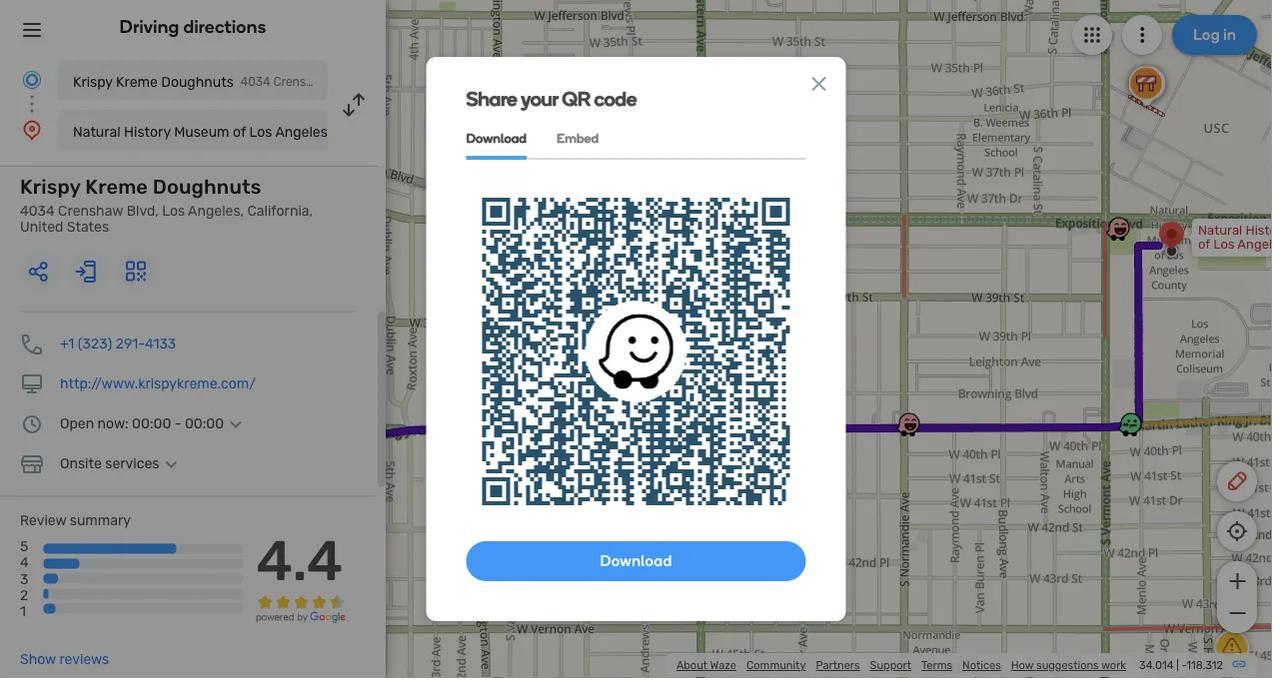 Task type: locate. For each thing, give the bounding box(es) containing it.
1 horizontal spatial -
[[1182, 659, 1187, 673]]

current location image
[[20, 68, 44, 92]]

open
[[60, 416, 94, 432]]

00:00
[[132, 416, 171, 432], [185, 416, 224, 432]]

doughnuts up angeles,
[[153, 175, 261, 199]]

kreme up "blvd,"
[[85, 175, 148, 199]]

1 horizontal spatial 00:00
[[185, 416, 224, 432]]

natural history museum of los angeles county button
[[58, 110, 379, 150]]

onsite services button
[[60, 456, 183, 472]]

0 vertical spatial doughnuts
[[161, 73, 234, 90]]

angeles
[[275, 123, 328, 140]]

share your qr code
[[466, 87, 637, 111]]

kreme
[[116, 73, 158, 90], [85, 175, 148, 199]]

download link
[[466, 119, 527, 160]]

1 vertical spatial doughnuts
[[153, 175, 261, 199]]

doughnuts up museum
[[161, 73, 234, 90]]

4.4
[[257, 528, 343, 595]]

kreme for krispy kreme doughnuts 4034 crenshaw blvd, los angeles, california, united states
[[85, 175, 148, 199]]

community
[[747, 659, 806, 673]]

location image
[[20, 118, 44, 142]]

-
[[175, 416, 181, 432], [1182, 659, 1187, 673]]

0 vertical spatial -
[[175, 416, 181, 432]]

34.014
[[1140, 659, 1174, 673]]

4
[[20, 555, 29, 572]]

1 vertical spatial los
[[162, 203, 185, 219]]

open now: 00:00 - 00:00
[[60, 416, 224, 432]]

support
[[870, 659, 912, 673]]

los right of
[[249, 123, 272, 140]]

history
[[124, 123, 171, 140]]

doughnuts inside button
[[161, 73, 234, 90]]

open now: 00:00 - 00:00 button
[[60, 416, 248, 432]]

- up chevron down image
[[175, 416, 181, 432]]

4133
[[145, 336, 176, 352]]

0 horizontal spatial los
[[162, 203, 185, 219]]

los right "blvd,"
[[162, 203, 185, 219]]

natural
[[73, 123, 121, 140]]

+1
[[60, 336, 74, 352]]

+1 (323) 291-4133 link
[[60, 336, 176, 352]]

kreme up history
[[116, 73, 158, 90]]

call image
[[20, 332, 44, 356]]

krispy up the natural
[[73, 73, 113, 90]]

krispy inside krispy kreme doughnuts 4034 crenshaw blvd, los angeles, california, united states
[[20, 175, 81, 199]]

00:00 down http://www.krispykreme.com/ 'link'
[[185, 416, 224, 432]]

show reviews
[[20, 652, 109, 668]]

krispy inside button
[[73, 73, 113, 90]]

krispy
[[73, 73, 113, 90], [20, 175, 81, 199]]

embed
[[557, 130, 599, 146]]

krispy kreme doughnuts button
[[58, 60, 328, 100]]

0 vertical spatial los
[[249, 123, 272, 140]]

kreme inside button
[[116, 73, 158, 90]]

|
[[1177, 659, 1180, 673]]

how
[[1012, 659, 1034, 673]]

services
[[105, 456, 159, 472]]

about waze community partners support terms notices how suggestions work
[[677, 659, 1127, 673]]

krispy for krispy kreme doughnuts 4034 crenshaw blvd, los angeles, california, united states
[[20, 175, 81, 199]]

onsite
[[60, 456, 102, 472]]

angeles,
[[188, 203, 244, 219]]

5 4 3 2 1
[[20, 539, 29, 620]]

0 horizontal spatial 00:00
[[132, 416, 171, 432]]

embed link
[[557, 119, 599, 160]]

- right |
[[1182, 659, 1187, 673]]

zoom in image
[[1225, 570, 1250, 594]]

0 horizontal spatial -
[[175, 416, 181, 432]]

0 vertical spatial krispy
[[73, 73, 113, 90]]

museum
[[174, 123, 230, 140]]

0 vertical spatial kreme
[[116, 73, 158, 90]]

how suggestions work link
[[1012, 659, 1127, 673]]

1 vertical spatial -
[[1182, 659, 1187, 673]]

kreme inside krispy kreme doughnuts 4034 crenshaw blvd, los angeles, california, united states
[[85, 175, 148, 199]]

kreme for krispy kreme doughnuts
[[116, 73, 158, 90]]

1 vertical spatial krispy
[[20, 175, 81, 199]]

crenshaw
[[58, 203, 123, 219]]

waze
[[711, 659, 737, 673]]

doughnuts
[[161, 73, 234, 90], [153, 175, 261, 199]]

1 vertical spatial kreme
[[85, 175, 148, 199]]

los inside "button"
[[249, 123, 272, 140]]

chevron down image
[[224, 416, 248, 432]]

krispy for krispy kreme doughnuts
[[73, 73, 113, 90]]

computer image
[[20, 372, 44, 396]]

krispy up 4034
[[20, 175, 81, 199]]

store image
[[20, 452, 44, 476]]

los inside krispy kreme doughnuts 4034 crenshaw blvd, los angeles, california, united states
[[162, 203, 185, 219]]

los
[[249, 123, 272, 140], [162, 203, 185, 219]]

directions
[[183, 16, 266, 37]]

doughnuts inside krispy kreme doughnuts 4034 crenshaw blvd, los angeles, california, united states
[[153, 175, 261, 199]]

download
[[466, 130, 527, 146]]

5
[[20, 539, 28, 556]]

suggestions
[[1037, 659, 1100, 673]]

00:00 right now:
[[132, 416, 171, 432]]

1 horizontal spatial los
[[249, 123, 272, 140]]



Task type: vqa. For each thing, say whether or not it's contained in the screenshot.
the right 00:00
yes



Task type: describe. For each thing, give the bounding box(es) containing it.
link image
[[1232, 657, 1248, 673]]

118.312
[[1187, 659, 1224, 673]]

x image
[[807, 72, 831, 96]]

code
[[594, 87, 637, 111]]

clock image
[[20, 412, 44, 436]]

show
[[20, 652, 56, 668]]

3
[[20, 571, 28, 588]]

+1 (323) 291-4133
[[60, 336, 176, 352]]

4034
[[20, 203, 55, 219]]

291-
[[116, 336, 145, 352]]

natural history museum of los angeles county
[[73, 123, 379, 140]]

county
[[331, 123, 379, 140]]

of
[[233, 123, 246, 140]]

doughnuts for krispy kreme doughnuts
[[161, 73, 234, 90]]

2 00:00 from the left
[[185, 416, 224, 432]]

krispy kreme doughnuts 4034 crenshaw blvd, los angeles, california, united states
[[20, 175, 313, 235]]

http://www.krispykreme.com/ link
[[60, 376, 256, 392]]

review summary
[[20, 513, 131, 529]]

work
[[1102, 659, 1127, 673]]

about waze link
[[677, 659, 737, 673]]

http://www.krispykreme.com/
[[60, 376, 256, 392]]

partners
[[816, 659, 860, 673]]

doughnuts for krispy kreme doughnuts 4034 crenshaw blvd, los angeles, california, united states
[[153, 175, 261, 199]]

notices link
[[963, 659, 1002, 673]]

(323)
[[78, 336, 112, 352]]

notices
[[963, 659, 1002, 673]]

united
[[20, 219, 63, 235]]

your
[[521, 87, 558, 111]]

community link
[[747, 659, 806, 673]]

now:
[[98, 416, 129, 432]]

states
[[67, 219, 109, 235]]

chevron down image
[[159, 456, 183, 472]]

qr
[[562, 87, 591, 111]]

share
[[466, 87, 517, 111]]

onsite services
[[60, 456, 159, 472]]

1
[[20, 603, 26, 620]]

reviews
[[59, 652, 109, 668]]

about
[[677, 659, 708, 673]]

blvd,
[[127, 203, 159, 219]]

2
[[20, 587, 28, 604]]

terms link
[[922, 659, 953, 673]]

california,
[[247, 203, 313, 219]]

driving directions
[[120, 16, 266, 37]]

pencil image
[[1226, 470, 1250, 494]]

partners link
[[816, 659, 860, 673]]

zoom out image
[[1225, 602, 1250, 626]]

krispy kreme doughnuts
[[73, 73, 234, 90]]

1 00:00 from the left
[[132, 416, 171, 432]]

summary
[[70, 513, 131, 529]]

driving
[[120, 16, 179, 37]]

terms
[[922, 659, 953, 673]]

support link
[[870, 659, 912, 673]]

34.014 | -118.312
[[1140, 659, 1224, 673]]

review
[[20, 513, 66, 529]]



